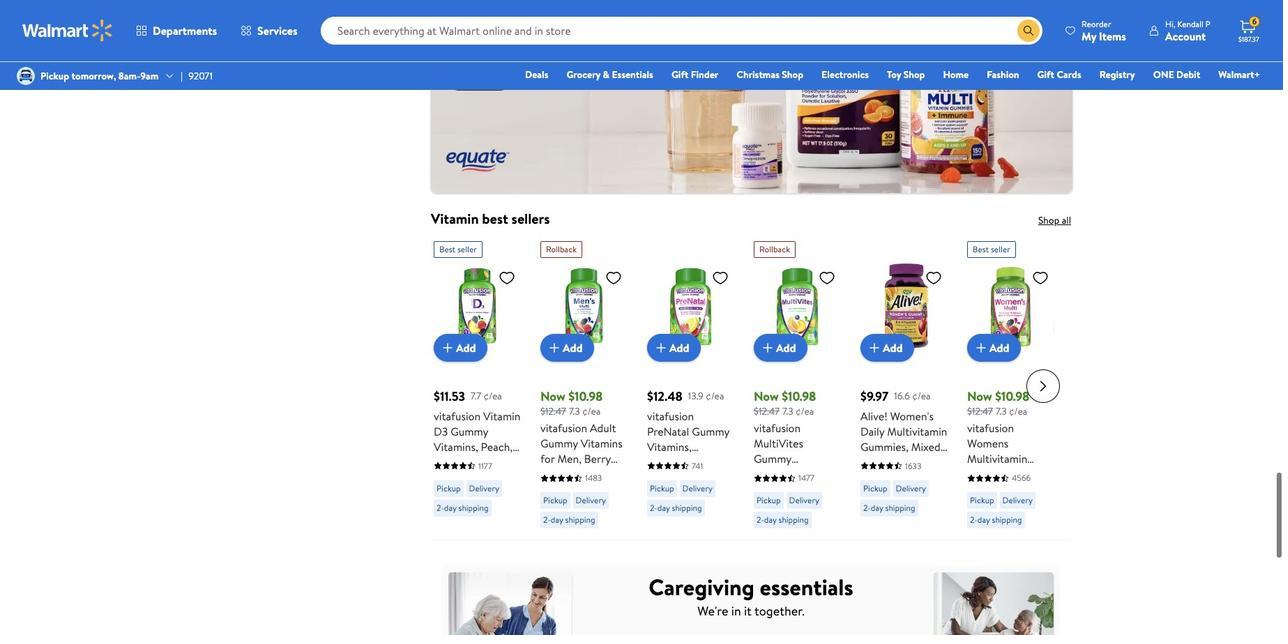 Task type: locate. For each thing, give the bounding box(es) containing it.
berry left 1633
[[861, 454, 887, 469]]

1 vertical spatial women,
[[647, 531, 687, 546]]

daily inside now $10.98 $12.47 7.3 ¢/ea vitafusion womens multivitamin gummies, daily vitamins for women, berry flavored, 150 count
[[1018, 466, 1042, 482]]

¢/ea up adult
[[583, 404, 601, 418]]

multivitamins inside now $10.98 $12.47 7.3 ¢/ea vitafusion multivites gummy multivitamins for adults, berry, peach and orange flavored, 150 count
[[754, 466, 819, 482]]

day for $11.53 7.7 ¢/ea vitafusion vitamin d3 gummy vitamins, peach, blackberry and strawberry flavored, 150 count
[[444, 501, 457, 513]]

add to cart image for alive! women's daily multivitamin gummies, mixed berry flavored, 60 count image
[[866, 339, 883, 356]]

2 horizontal spatial $10.98
[[996, 387, 1030, 405]]

0 vertical spatial vitamins
[[581, 436, 623, 451]]

$12.47
[[541, 404, 566, 418], [754, 404, 780, 418], [968, 404, 993, 418]]

92071
[[188, 69, 213, 83]]

2-
[[437, 501, 444, 513], [650, 501, 658, 513], [864, 501, 871, 513], [543, 514, 551, 526], [757, 514, 764, 526], [970, 514, 978, 526]]

shop right christmas
[[782, 68, 804, 82]]

gummy
[[451, 423, 488, 439], [692, 423, 730, 439], [541, 436, 578, 451], [754, 451, 792, 466]]

we're
[[698, 602, 729, 619]]

2-day shipping down 60
[[864, 501, 916, 513]]

0 horizontal spatial now
[[541, 387, 566, 405]]

hi,
[[1166, 18, 1176, 30]]

next slide for product carousel list image
[[1027, 369, 1060, 403]]

best seller up "vitafusion womens multivitamin gummies, daily vitamins for women, berry flavored, 150 count" image
[[973, 243, 1011, 255]]

save on exclusive finds for the whole fam.
[[448, 26, 593, 57]]

and right blackberry
[[488, 454, 506, 469]]

0 horizontal spatial vitamins
[[581, 436, 623, 451]]

gummy up 741
[[692, 423, 730, 439]]

0 vertical spatial women,
[[968, 497, 1007, 512]]

2 best from the left
[[973, 243, 989, 255]]

delivery
[[469, 482, 499, 494], [683, 482, 713, 494], [896, 482, 926, 494], [576, 494, 606, 506], [789, 494, 820, 506], [1003, 494, 1033, 506]]

1 horizontal spatial vitamins
[[647, 515, 689, 531]]

day for now $10.98 $12.47 7.3 ¢/ea vitafusion multivites gummy multivitamins for adults, berry, peach and orange flavored, 150 count
[[764, 514, 777, 526]]

3 now from the left
[[968, 387, 993, 405]]

$12.47 inside now $10.98 $12.47 7.3 ¢/ea vitafusion adult gummy vitamins for men, berry flavored daily multivitamins for men, 150 count
[[541, 404, 566, 418]]

vitamins inside now $10.98 $12.47 7.3 ¢/ea vitafusion adult gummy vitamins for men, berry flavored daily multivitamins for men, 150 count
[[581, 436, 623, 451]]

sellers
[[512, 208, 550, 227]]

2 horizontal spatial $12.47
[[968, 404, 993, 418]]

vitafusion down $12.48 on the right bottom of page
[[647, 408, 694, 423]]

$12.47 up womens
[[968, 404, 993, 418]]

90
[[690, 531, 703, 546]]

shop for christmas shop
[[782, 68, 804, 82]]

seller for 4566
[[991, 243, 1011, 255]]

gift inside 'link'
[[1038, 68, 1055, 82]]

shipping
[[459, 501, 489, 513], [672, 501, 702, 513], [886, 501, 916, 513], [565, 514, 595, 526], [779, 514, 809, 526], [992, 514, 1022, 526]]

0 horizontal spatial seller
[[458, 243, 477, 255]]

shop all link
[[1039, 213, 1071, 227]]

vitafusion inside $12.48 13.9 ¢/ea vitafusion prenatal gummy vitamins, raspberry lemonade flavored, pregnancy vitamins for women, 90 count
[[647, 408, 694, 423]]

services
[[257, 23, 298, 38]]

save
[[448, 26, 470, 41]]

one
[[1154, 68, 1175, 82]]

flavored, inside $9.97 16.6 ¢/ea alive! women's daily multivitamin gummies, mixed berry flavored, 60 count
[[890, 454, 935, 469]]

3 add button from the left
[[647, 333, 701, 361]]

gummies,
[[861, 439, 909, 454], [968, 466, 1016, 482]]

daily
[[861, 423, 885, 439], [585, 466, 609, 482], [1018, 466, 1042, 482]]

2 now from the left
[[754, 387, 779, 405]]

vitafusion up 1477
[[754, 420, 801, 436]]

delivery down 741
[[683, 482, 713, 494]]

2-day shipping
[[437, 501, 489, 513], [650, 501, 702, 513], [864, 501, 916, 513], [543, 514, 595, 526], [757, 514, 809, 526], [970, 514, 1022, 526]]

2 horizontal spatial berry
[[1010, 497, 1036, 512]]

and right peach
[[786, 497, 803, 512]]

gift left the 'finder'
[[672, 68, 689, 82]]

tomorrow,
[[72, 69, 116, 83]]

gift left cards at right top
[[1038, 68, 1055, 82]]

150 down flavored
[[567, 497, 584, 512]]

add to favorites list, vitafusion adult gummy vitamins for men, berry flavored daily multivitamins for men, 150 count image
[[606, 268, 622, 286]]

pickup up pregnancy
[[650, 482, 674, 494]]

¢/ea right 16.6
[[913, 388, 931, 402]]

1 add from the left
[[456, 339, 476, 355]]

150 down 4566
[[1015, 512, 1031, 528]]

add to cart image
[[653, 339, 670, 356], [760, 339, 776, 356], [866, 339, 883, 356], [973, 339, 990, 356]]

$10.98 up multivites
[[782, 387, 816, 405]]

0 horizontal spatial shop
[[782, 68, 804, 82]]

0 horizontal spatial and
[[488, 454, 506, 469]]

5 add from the left
[[883, 339, 903, 355]]

150 inside now $10.98 $12.47 7.3 ¢/ea vitafusion adult gummy vitamins for men, berry flavored daily multivitamins for men, 150 count
[[567, 497, 584, 512]]

1 horizontal spatial and
[[786, 497, 803, 512]]

¢/ea
[[484, 388, 502, 402], [706, 388, 724, 402], [913, 388, 931, 402], [583, 404, 601, 418], [796, 404, 814, 418], [1009, 404, 1028, 418]]

mixed
[[912, 439, 941, 454]]

1 horizontal spatial vitamins,
[[647, 439, 692, 454]]

2 best seller from the left
[[973, 243, 1011, 255]]

2 vitamins, from the left
[[647, 439, 692, 454]]

2-day shipping for now $10.98 $12.47 7.3 ¢/ea vitafusion multivites gummy multivitamins for adults, berry, peach and orange flavored, 150 count
[[757, 514, 809, 526]]

add for $11.53 7.7 ¢/ea vitafusion vitamin d3 gummy vitamins, peach, blackberry and strawberry flavored, 150 count
[[456, 339, 476, 355]]

2 $12.47 from the left
[[754, 404, 780, 418]]

delivery for now $10.98 $12.47 7.3 ¢/ea vitafusion multivites gummy multivitamins for adults, berry, peach and orange flavored, 150 count
[[789, 494, 820, 506]]

7.3 inside now $10.98 $12.47 7.3 ¢/ea vitafusion adult gummy vitamins for men, berry flavored daily multivitamins for men, 150 count
[[569, 404, 580, 418]]

2 horizontal spatial 7.3
[[996, 404, 1007, 418]]

departments
[[153, 23, 217, 38]]

add button for $11.53 7.7 ¢/ea vitafusion vitamin d3 gummy vitamins, peach, blackberry and strawberry flavored, 150 count
[[434, 333, 487, 361]]

pickup down blackberry
[[437, 482, 461, 494]]

whole
[[448, 41, 476, 57]]

vitamin up peach,
[[483, 408, 521, 423]]

$12.47 inside now $10.98 $12.47 7.3 ¢/ea vitafusion womens multivitamin gummies, daily vitamins for women, berry flavored, 150 count
[[968, 404, 993, 418]]

 image
[[17, 67, 35, 85]]

gummy inside $12.48 13.9 ¢/ea vitafusion prenatal gummy vitamins, raspberry lemonade flavored, pregnancy vitamins for women, 90 count
[[692, 423, 730, 439]]

1 best seller from the left
[[439, 243, 477, 255]]

3 $12.47 from the left
[[968, 404, 993, 418]]

1 horizontal spatial multivitamin
[[968, 451, 1028, 466]]

multivitamins down multivites
[[754, 466, 819, 482]]

lemonade
[[647, 469, 697, 485]]

2 add to cart image from the left
[[760, 339, 776, 356]]

berry
[[584, 451, 611, 466], [861, 454, 887, 469], [1010, 497, 1036, 512]]

pickup
[[40, 69, 69, 83], [437, 482, 461, 494], [650, 482, 674, 494], [864, 482, 888, 494], [543, 494, 568, 506], [757, 494, 781, 506], [970, 494, 994, 506]]

$10.98 inside now $10.98 $12.47 7.3 ¢/ea vitafusion womens multivitamin gummies, daily vitamins for women, berry flavored, 150 count
[[996, 387, 1030, 405]]

vitamins, up strawberry
[[434, 439, 478, 454]]

vitamins,
[[434, 439, 478, 454], [647, 439, 692, 454]]

shipping for now $10.98 $12.47 7.3 ¢/ea vitafusion multivites gummy multivitamins for adults, berry, peach and orange flavored, 150 count
[[779, 514, 809, 526]]

delivery down 1477
[[789, 494, 820, 506]]

berry up 1483
[[584, 451, 611, 466]]

best up "vitafusion womens multivitamin gummies, daily vitamins for women, berry flavored, 150 count" image
[[973, 243, 989, 255]]

add to cart image for vitafusion prenatal gummy vitamins, raspberry lemonade flavored, pregnancy vitamins for women, 90 count image
[[653, 339, 670, 356]]

0 horizontal spatial 7.3
[[569, 404, 580, 418]]

berry down 4566
[[1010, 497, 1036, 512]]

multivites
[[754, 436, 804, 451]]

shipping down peach
[[779, 514, 809, 526]]

$10.98 inside now $10.98 $12.47 7.3 ¢/ea vitafusion adult gummy vitamins for men, berry flavored daily multivitamins for men, 150 count
[[569, 387, 603, 405]]

vitamins left 4566
[[968, 482, 1009, 497]]

vitafusion down $11.53
[[434, 408, 481, 423]]

2- for now $10.98 $12.47 7.3 ¢/ea vitafusion adult gummy vitamins for men, berry flavored daily multivitamins for men, 150 count
[[543, 514, 551, 526]]

2-day shipping down strawberry
[[437, 501, 489, 513]]

home link
[[937, 67, 975, 82]]

¢/ea right 13.9
[[706, 388, 724, 402]]

1 add button from the left
[[434, 333, 487, 361]]

7.3 inside now $10.98 $12.47 7.3 ¢/ea vitafusion multivites gummy multivitamins for adults, berry, peach and orange flavored, 150 count
[[783, 404, 794, 418]]

flavored, inside $11.53 7.7 ¢/ea vitafusion vitamin d3 gummy vitamins, peach, blackberry and strawberry flavored, 150 count
[[434, 485, 478, 500]]

2 gift from the left
[[1038, 68, 1055, 82]]

caregiving essentials we're in it together.
[[649, 571, 854, 619]]

pickup down flavored
[[543, 494, 568, 506]]

1 vertical spatial vitamin
[[483, 408, 521, 423]]

6 product group from the left
[[968, 235, 1055, 543]]

0 horizontal spatial rollback
[[546, 243, 577, 255]]

essentials
[[760, 571, 854, 602]]

add to cart image for vitafusion multivites gummy multivitamins for adults, berry, peach and orange flavored, 150 count image
[[760, 339, 776, 356]]

0 horizontal spatial multivitamin
[[887, 423, 948, 439]]

0 horizontal spatial berry
[[584, 451, 611, 466]]

debit
[[1177, 68, 1201, 82]]

my
[[1082, 28, 1097, 44]]

and
[[488, 454, 506, 469], [786, 497, 803, 512]]

0 horizontal spatial add to cart image
[[439, 339, 456, 356]]

electronics
[[822, 68, 869, 82]]

0 horizontal spatial daily
[[585, 466, 609, 482]]

3 add from the left
[[670, 339, 690, 355]]

day for $9.97 16.6 ¢/ea alive! women's daily multivitamin gummies, mixed berry flavored, 60 count
[[871, 501, 884, 513]]

0 horizontal spatial multivitamins
[[541, 482, 605, 497]]

now inside now $10.98 $12.47 7.3 ¢/ea vitafusion adult gummy vitamins for men, berry flavored daily multivitamins for men, 150 count
[[541, 387, 566, 405]]

delivery down 1633
[[896, 482, 926, 494]]

0 horizontal spatial best seller
[[439, 243, 477, 255]]

gummy up flavored
[[541, 436, 578, 451]]

1 vitamins, from the left
[[434, 439, 478, 454]]

pickup up orange
[[757, 494, 781, 506]]

walmart+
[[1219, 68, 1261, 82]]

2-day shipping for $11.53 7.7 ¢/ea vitafusion vitamin d3 gummy vitamins, peach, blackberry and strawberry flavored, 150 count
[[437, 501, 489, 513]]

best for 4566
[[973, 243, 989, 255]]

1 7.3 from the left
[[569, 404, 580, 418]]

now for now $10.98 $12.47 7.3 ¢/ea vitafusion womens multivitamin gummies, daily vitamins for women, berry flavored, 150 count
[[968, 387, 993, 405]]

vitafusion adult gummy vitamins for men, berry flavored daily multivitamins for men, 150 count image
[[541, 263, 628, 350]]

vitamins up 1483
[[581, 436, 623, 451]]

7.3 for now $10.98 $12.47 7.3 ¢/ea vitafusion womens multivitamin gummies, daily vitamins for women, berry flavored, 150 count
[[996, 404, 1007, 418]]

delivery for now $10.98 $12.47 7.3 ¢/ea vitafusion adult gummy vitamins for men, berry flavored daily multivitamins for men, 150 count
[[576, 494, 606, 506]]

shop left all
[[1039, 213, 1060, 227]]

6 add button from the left
[[968, 333, 1021, 361]]

7.3 up multivites
[[783, 404, 794, 418]]

2 vertical spatial vitamins
[[647, 515, 689, 531]]

seller up "vitafusion womens multivitamin gummies, daily vitamins for women, berry flavored, 150 count" image
[[991, 243, 1011, 255]]

peach
[[754, 497, 783, 512]]

shipping down 4566
[[992, 514, 1022, 526]]

7.3 up womens
[[996, 404, 1007, 418]]

¢/ea right 7.7
[[484, 388, 502, 402]]

2 horizontal spatial now
[[968, 387, 993, 405]]

1 horizontal spatial gift
[[1038, 68, 1055, 82]]

shipping down 1633
[[886, 501, 916, 513]]

1 horizontal spatial vitamin
[[483, 408, 521, 423]]

best seller down the vitamin best sellers
[[439, 243, 477, 255]]

gummies, down womens
[[968, 466, 1016, 482]]

0 vertical spatial multivitamin
[[887, 423, 948, 439]]

daily inside now $10.98 $12.47 7.3 ¢/ea vitafusion adult gummy vitamins for men, berry flavored daily multivitamins for men, 150 count
[[585, 466, 609, 482]]

150 down 1177
[[481, 485, 497, 500]]

$12.47 up multivites
[[754, 404, 780, 418]]

1 horizontal spatial $10.98
[[782, 387, 816, 405]]

gummies, down alive! at the bottom right of the page
[[861, 439, 909, 454]]

1 horizontal spatial best
[[973, 243, 989, 255]]

0 horizontal spatial gummies,
[[861, 439, 909, 454]]

150 down peach
[[754, 528, 771, 543]]

womens
[[968, 436, 1009, 451]]

1 vertical spatial gummies,
[[968, 466, 1016, 482]]

multivitamin up 4566
[[968, 451, 1028, 466]]

vitafusion inside now $10.98 $12.47 7.3 ¢/ea vitafusion adult gummy vitamins for men, berry flavored daily multivitamins for men, 150 count
[[541, 420, 587, 436]]

3 add to cart image from the left
[[866, 339, 883, 356]]

2 horizontal spatial vitamins
[[968, 482, 1009, 497]]

2-day shipping down flavored
[[543, 514, 595, 526]]

vitafusion
[[434, 408, 481, 423], [647, 408, 694, 423], [541, 420, 587, 436], [754, 420, 801, 436], [968, 420, 1014, 436]]

now $10.98 $12.47 7.3 ¢/ea vitafusion womens multivitamin gummies, daily vitamins for women, berry flavored, 150 count
[[968, 387, 1042, 543]]

1 add to cart image from the left
[[653, 339, 670, 356]]

2 add button from the left
[[541, 333, 594, 361]]

now inside now $10.98 $12.47 7.3 ¢/ea vitafusion womens multivitamin gummies, daily vitamins for women, berry flavored, 150 count
[[968, 387, 993, 405]]

0 vertical spatial and
[[488, 454, 506, 469]]

|
[[181, 69, 183, 83]]

rollback down sellers
[[546, 243, 577, 255]]

13.9
[[688, 388, 704, 402]]

day
[[444, 501, 457, 513], [658, 501, 670, 513], [871, 501, 884, 513], [551, 514, 563, 526], [764, 514, 777, 526], [978, 514, 990, 526]]

vitamins, up "lemonade"
[[647, 439, 692, 454]]

multivitamins
[[754, 466, 819, 482], [541, 482, 605, 497]]

2 seller from the left
[[991, 243, 1011, 255]]

$12.47 for now $10.98 $12.47 7.3 ¢/ea vitafusion adult gummy vitamins for men, berry flavored daily multivitamins for men, 150 count
[[541, 404, 566, 418]]

1 $10.98 from the left
[[569, 387, 603, 405]]

$10.98 up womens
[[996, 387, 1030, 405]]

2 add from the left
[[563, 339, 583, 355]]

$10.98 inside now $10.98 $12.47 7.3 ¢/ea vitafusion multivites gummy multivitamins for adults, berry, peach and orange flavored, 150 count
[[782, 387, 816, 405]]

for
[[560, 26, 574, 41], [541, 451, 555, 466], [821, 466, 836, 482], [608, 482, 622, 497], [1012, 482, 1026, 497], [692, 515, 706, 531]]

2 $10.98 from the left
[[782, 387, 816, 405]]

0 horizontal spatial women,
[[647, 531, 687, 546]]

1 horizontal spatial daily
[[861, 423, 885, 439]]

pregnancy
[[647, 500, 698, 515]]

berry inside now $10.98 $12.47 7.3 ¢/ea vitafusion womens multivitamin gummies, daily vitamins for women, berry flavored, 150 count
[[1010, 497, 1036, 512]]

3 $10.98 from the left
[[996, 387, 1030, 405]]

day for now $10.98 $12.47 7.3 ¢/ea vitafusion adult gummy vitamins for men, berry flavored daily multivitamins for men, 150 count
[[551, 514, 563, 526]]

1 horizontal spatial rollback
[[760, 243, 790, 255]]

delivery down 1177
[[469, 482, 499, 494]]

¢/ea up multivites
[[796, 404, 814, 418]]

2 horizontal spatial daily
[[1018, 466, 1042, 482]]

rollback for now $10.98 $12.47 7.3 ¢/ea vitafusion multivites gummy multivitamins for adults, berry, peach and orange flavored, 150 count
[[760, 243, 790, 255]]

count inside $12.48 13.9 ¢/ea vitafusion prenatal gummy vitamins, raspberry lemonade flavored, pregnancy vitamins for women, 90 count
[[647, 546, 677, 561]]

¢/ea inside now $10.98 $12.47 7.3 ¢/ea vitafusion womens multivitamin gummies, daily vitamins for women, berry flavored, 150 count
[[1009, 404, 1028, 418]]

2 rollback from the left
[[760, 243, 790, 255]]

0 vertical spatial gummies,
[[861, 439, 909, 454]]

¢/ea down next slide for product carousel list image
[[1009, 404, 1028, 418]]

$10.98 up adult
[[569, 387, 603, 405]]

flavored, inside now $10.98 $12.47 7.3 ¢/ea vitafusion multivites gummy multivitamins for adults, berry, peach and orange flavored, 150 count
[[793, 512, 838, 528]]

the
[[576, 26, 593, 41]]

0 horizontal spatial $10.98
[[569, 387, 603, 405]]

7.3 up flavored
[[569, 404, 580, 418]]

0 horizontal spatial vitamins,
[[434, 439, 478, 454]]

best down the vitamin best sellers
[[439, 243, 456, 255]]

multivitamin
[[887, 423, 948, 439], [968, 451, 1028, 466]]

seller down the vitamin best sellers
[[458, 243, 477, 255]]

1 horizontal spatial 7.3
[[783, 404, 794, 418]]

1 product group from the left
[[434, 235, 521, 534]]

best seller
[[439, 243, 477, 255], [973, 243, 1011, 255]]

0 horizontal spatial $12.47
[[541, 404, 566, 418]]

| 92071
[[181, 69, 213, 83]]

add for now $10.98 $12.47 7.3 ¢/ea vitafusion multivites gummy multivitamins for adults, berry, peach and orange flavored, 150 count
[[776, 339, 796, 355]]

$10.98 for now $10.98 $12.47 7.3 ¢/ea vitafusion adult gummy vitamins for men, berry flavored daily multivitamins for men, 150 count
[[569, 387, 603, 405]]

1 now from the left
[[541, 387, 566, 405]]

2 product group from the left
[[541, 235, 628, 534]]

$10.98 for now $10.98 $12.47 7.3 ¢/ea vitafusion multivites gummy multivitamins for adults, berry, peach and orange flavored, 150 count
[[782, 387, 816, 405]]

shop right toy
[[904, 68, 925, 82]]

product group
[[434, 235, 521, 534], [541, 235, 628, 534], [647, 235, 735, 561], [754, 235, 841, 543], [861, 235, 948, 534], [968, 235, 1055, 543]]

add
[[456, 339, 476, 355], [563, 339, 583, 355], [670, 339, 690, 355], [776, 339, 796, 355], [883, 339, 903, 355], [990, 339, 1010, 355]]

7.3
[[569, 404, 580, 418], [783, 404, 794, 418], [996, 404, 1007, 418]]

berry inside $9.97 16.6 ¢/ea alive! women's daily multivitamin gummies, mixed berry flavored, 60 count
[[861, 454, 887, 469]]

vitafusion multivites gummy multivitamins for adults, berry, peach and orange flavored, 150 count image
[[754, 263, 841, 350]]

women's
[[891, 408, 934, 423]]

women,
[[968, 497, 1007, 512], [647, 531, 687, 546]]

add to favorites list, vitafusion womens multivitamin gummies, daily vitamins for women, berry flavored, 150 count image
[[1032, 268, 1049, 286]]

3 7.3 from the left
[[996, 404, 1007, 418]]

vitamin best sellers
[[431, 208, 550, 227]]

now for now $10.98 $12.47 7.3 ¢/ea vitafusion multivites gummy multivitamins for adults, berry, peach and orange flavored, 150 count
[[754, 387, 779, 405]]

Search search field
[[321, 17, 1043, 45]]

¢/ea inside $9.97 16.6 ¢/ea alive! women's daily multivitamin gummies, mixed berry flavored, 60 count
[[913, 388, 931, 402]]

vitamin inside $11.53 7.7 ¢/ea vitafusion vitamin d3 gummy vitamins, peach, blackberry and strawberry flavored, 150 count
[[483, 408, 521, 423]]

vitamins left 90
[[647, 515, 689, 531]]

1 vertical spatial multivitamin
[[968, 451, 1028, 466]]

1 horizontal spatial best seller
[[973, 243, 1011, 255]]

now
[[541, 387, 566, 405], [754, 387, 779, 405], [968, 387, 993, 405]]

gummy up adults,
[[754, 451, 792, 466]]

for inside now $10.98 $12.47 7.3 ¢/ea vitafusion womens multivitamin gummies, daily vitamins for women, berry flavored, 150 count
[[1012, 482, 1026, 497]]

delivery down 1483
[[576, 494, 606, 506]]

shipping down strawberry
[[459, 501, 489, 513]]

now inside now $10.98 $12.47 7.3 ¢/ea vitafusion multivites gummy multivitamins for adults, berry, peach and orange flavored, 150 count
[[754, 387, 779, 405]]

orange
[[754, 512, 791, 528]]

1 horizontal spatial $12.47
[[754, 404, 780, 418]]

1 vertical spatial men,
[[541, 497, 565, 512]]

women, inside $12.48 13.9 ¢/ea vitafusion prenatal gummy vitamins, raspberry lemonade flavored, pregnancy vitamins for women, 90 count
[[647, 531, 687, 546]]

2 7.3 from the left
[[783, 404, 794, 418]]

1 horizontal spatial add to cart image
[[546, 339, 563, 356]]

1 vertical spatial vitamins
[[968, 482, 1009, 497]]

7.3 inside now $10.98 $12.47 7.3 ¢/ea vitafusion womens multivitamin gummies, daily vitamins for women, berry flavored, 150 count
[[996, 404, 1007, 418]]

1 horizontal spatial berry
[[861, 454, 887, 469]]

gift for gift cards
[[1038, 68, 1055, 82]]

count inside $11.53 7.7 ¢/ea vitafusion vitamin d3 gummy vitamins, peach, blackberry and strawberry flavored, 150 count
[[434, 500, 464, 515]]

best
[[482, 208, 508, 227]]

4 add from the left
[[776, 339, 796, 355]]

caregiving
[[649, 571, 755, 602]]

multivitamin up 1633
[[887, 423, 948, 439]]

$12.47 inside now $10.98 $12.47 7.3 ¢/ea vitafusion multivites gummy multivitamins for adults, berry, peach and orange flavored, 150 count
[[754, 404, 780, 418]]

1 horizontal spatial shop
[[904, 68, 925, 82]]

0 horizontal spatial best
[[439, 243, 456, 255]]

2-day shipping down peach
[[757, 514, 809, 526]]

toy
[[887, 68, 902, 82]]

rollback up vitafusion multivites gummy multivitamins for adults, berry, peach and orange flavored, 150 count image
[[760, 243, 790, 255]]

1 rollback from the left
[[546, 243, 577, 255]]

multivitamins down adult
[[541, 482, 605, 497]]

2- for now $10.98 $12.47 7.3 ¢/ea vitafusion multivites gummy multivitamins for adults, berry, peach and orange flavored, 150 count
[[757, 514, 764, 526]]

1 horizontal spatial gummies,
[[968, 466, 1016, 482]]

5 product group from the left
[[861, 235, 948, 534]]

shipping down 1483
[[565, 514, 595, 526]]

delivery down 4566
[[1003, 494, 1033, 506]]

1 horizontal spatial seller
[[991, 243, 1011, 255]]

vitamin left best
[[431, 208, 479, 227]]

1 horizontal spatial now
[[754, 387, 779, 405]]

1 horizontal spatial multivitamins
[[754, 466, 819, 482]]

vitafusion inside now $10.98 $12.47 7.3 ¢/ea vitafusion multivites gummy multivitamins for adults, berry, peach and orange flavored, 150 count
[[754, 420, 801, 436]]

1 add to cart image from the left
[[439, 339, 456, 356]]

0 horizontal spatial gift
[[672, 68, 689, 82]]

1 best from the left
[[439, 243, 456, 255]]

0 vertical spatial vitamin
[[431, 208, 479, 227]]

1 seller from the left
[[458, 243, 477, 255]]

add to favorites list, vitafusion vitamin d3 gummy vitamins, peach, blackberry and strawberry flavored, 150 count image
[[499, 268, 516, 286]]

7.3 for now $10.98 $12.47 7.3 ¢/ea vitafusion multivites gummy multivitamins for adults, berry, peach and orange flavored, 150 count
[[783, 404, 794, 418]]

gummy inside $11.53 7.7 ¢/ea vitafusion vitamin d3 gummy vitamins, peach, blackberry and strawberry flavored, 150 count
[[451, 423, 488, 439]]

finds
[[534, 26, 557, 41]]

vitafusion inside $11.53 7.7 ¢/ea vitafusion vitamin d3 gummy vitamins, peach, blackberry and strawberry flavored, 150 count
[[434, 408, 481, 423]]

1 gift from the left
[[672, 68, 689, 82]]

toy shop link
[[881, 67, 932, 82]]

add for now $10.98 $12.47 7.3 ¢/ea vitafusion adult gummy vitamins for men, berry flavored daily multivitamins for men, 150 count
[[563, 339, 583, 355]]

4 product group from the left
[[754, 235, 841, 543]]

women, down womens
[[968, 497, 1007, 512]]

3 product group from the left
[[647, 235, 735, 561]]

$12.47 up flavored
[[541, 404, 566, 418]]

vitamins, inside $11.53 7.7 ¢/ea vitafusion vitamin d3 gummy vitamins, peach, blackberry and strawberry flavored, 150 count
[[434, 439, 478, 454]]

add button for $9.97 16.6 ¢/ea alive! women's daily multivitamin gummies, mixed berry flavored, 60 count
[[861, 333, 914, 361]]

vitafusion up 4566
[[968, 420, 1014, 436]]

add to cart image
[[439, 339, 456, 356], [546, 339, 563, 356]]

0 horizontal spatial vitamin
[[431, 208, 479, 227]]

vitafusion left adult
[[541, 420, 587, 436]]

vitafusion inside now $10.98 $12.47 7.3 ¢/ea vitafusion womens multivitamin gummies, daily vitamins for women, berry flavored, 150 count
[[968, 420, 1014, 436]]

1 horizontal spatial women,
[[968, 497, 1007, 512]]

5 add button from the left
[[861, 333, 914, 361]]

2 add to cart image from the left
[[546, 339, 563, 356]]

4 add button from the left
[[754, 333, 808, 361]]

$187.37
[[1239, 34, 1260, 44]]

1 vertical spatial and
[[786, 497, 803, 512]]

1 $12.47 from the left
[[541, 404, 566, 418]]

2-day shipping down 4566
[[970, 514, 1022, 526]]

women, left 90
[[647, 531, 687, 546]]

4 add to cart image from the left
[[973, 339, 990, 356]]

gummy right d3 at the left
[[451, 423, 488, 439]]



Task type: vqa. For each thing, say whether or not it's contained in the screenshot.
for within 'Save on exclusive finds for the whole fam.'
yes



Task type: describe. For each thing, give the bounding box(es) containing it.
741
[[692, 460, 703, 471]]

add to favorites list, vitafusion prenatal gummy vitamins, raspberry lemonade flavored, pregnancy vitamins for women, 90 count image
[[712, 268, 729, 286]]

and inside now $10.98 $12.47 7.3 ¢/ea vitafusion multivites gummy multivitamins for adults, berry, peach and orange flavored, 150 count
[[786, 497, 803, 512]]

$11.53 7.7 ¢/ea vitafusion vitamin d3 gummy vitamins, peach, blackberry and strawberry flavored, 150 count
[[434, 387, 521, 515]]

fashion link
[[981, 67, 1026, 82]]

departments button
[[124, 14, 229, 47]]

add button for now $10.98 $12.47 7.3 ¢/ea vitafusion multivites gummy multivitamins for adults, berry, peach and orange flavored, 150 count
[[754, 333, 808, 361]]

one debit link
[[1147, 67, 1207, 82]]

women, inside now $10.98 $12.47 7.3 ¢/ea vitafusion womens multivitamin gummies, daily vitamins for women, berry flavored, 150 count
[[968, 497, 1007, 512]]

2-day shipping for now $10.98 $12.47 7.3 ¢/ea vitafusion adult gummy vitamins for men, berry flavored daily multivitamins for men, 150 count
[[543, 514, 595, 526]]

&
[[603, 68, 610, 82]]

grocery
[[567, 68, 601, 82]]

7.7
[[471, 388, 481, 402]]

alive! women's daily multivitamin gummies, mixed berry flavored, 60 count image
[[861, 263, 948, 350]]

multivitamin inside $9.97 16.6 ¢/ea alive! women's daily multivitamin gummies, mixed berry flavored, 60 count
[[887, 423, 948, 439]]

for inside now $10.98 $12.47 7.3 ¢/ea vitafusion multivites gummy multivitamins for adults, berry, peach and orange flavored, 150 count
[[821, 466, 836, 482]]

pickup down womens
[[970, 494, 994, 506]]

raspberry
[[647, 454, 696, 469]]

adult
[[590, 420, 616, 436]]

account
[[1166, 28, 1206, 44]]

4566
[[1012, 472, 1031, 484]]

delivery for $11.53 7.7 ¢/ea vitafusion vitamin d3 gummy vitamins, peach, blackberry and strawberry flavored, 150 count
[[469, 482, 499, 494]]

delivery for $9.97 16.6 ¢/ea alive! women's daily multivitamin gummies, mixed berry flavored, 60 count
[[896, 482, 926, 494]]

vitafusion womens multivitamin gummies, daily vitamins for women, berry flavored, 150 count image
[[968, 263, 1055, 350]]

1483
[[585, 472, 602, 484]]

vitamins inside $12.48 13.9 ¢/ea vitafusion prenatal gummy vitamins, raspberry lemonade flavored, pregnancy vitamins for women, 90 count
[[647, 515, 689, 531]]

adults,
[[754, 482, 788, 497]]

gummies, inside $9.97 16.6 ¢/ea alive! women's daily multivitamin gummies, mixed berry flavored, 60 count
[[861, 439, 909, 454]]

vitamins, inside $12.48 13.9 ¢/ea vitafusion prenatal gummy vitamins, raspberry lemonade flavored, pregnancy vitamins for women, 90 count
[[647, 439, 692, 454]]

¢/ea inside $11.53 7.7 ¢/ea vitafusion vitamin d3 gummy vitamins, peach, blackberry and strawberry flavored, 150 count
[[484, 388, 502, 402]]

gift cards link
[[1031, 67, 1088, 82]]

vitafusion for now $10.98 $12.47 7.3 ¢/ea vitafusion multivites gummy multivitamins for adults, berry, peach and orange flavored, 150 count
[[754, 420, 801, 436]]

alive!
[[861, 408, 888, 423]]

product group containing $9.97
[[861, 235, 948, 534]]

walmart+ link
[[1213, 67, 1267, 82]]

home
[[943, 68, 969, 82]]

150 inside now $10.98 $12.47 7.3 ¢/ea vitafusion womens multivitamin gummies, daily vitamins for women, berry flavored, 150 count
[[1015, 512, 1031, 528]]

rollback for now $10.98 $12.47 7.3 ¢/ea vitafusion adult gummy vitamins for men, berry flavored daily multivitamins for men, 150 count
[[546, 243, 577, 255]]

$9.97
[[861, 387, 889, 405]]

1633
[[905, 460, 922, 471]]

add to favorites list, vitafusion multivites gummy multivitamins for adults, berry, peach and orange flavored, 150 count image
[[819, 268, 836, 286]]

gummies, inside now $10.98 $12.47 7.3 ¢/ea vitafusion womens multivitamin gummies, daily vitamins for women, berry flavored, 150 count
[[968, 466, 1016, 482]]

essentials
[[612, 68, 654, 82]]

1177
[[479, 460, 492, 471]]

in
[[732, 602, 741, 619]]

2-day shipping down "lemonade"
[[650, 501, 702, 513]]

walmart image
[[22, 20, 113, 42]]

it
[[744, 602, 752, 619]]

flavored, inside now $10.98 $12.47 7.3 ¢/ea vitafusion womens multivitamin gummies, daily vitamins for women, berry flavored, 150 count
[[968, 512, 1012, 528]]

multivitamins inside now $10.98 $12.47 7.3 ¢/ea vitafusion adult gummy vitamins for men, berry flavored daily multivitamins for men, 150 count
[[541, 482, 605, 497]]

1477
[[799, 472, 815, 484]]

vitamins inside now $10.98 $12.47 7.3 ¢/ea vitafusion womens multivitamin gummies, daily vitamins for women, berry flavored, 150 count
[[968, 482, 1009, 497]]

product group containing $12.48
[[647, 235, 735, 561]]

now $10.98 $12.47 7.3 ¢/ea vitafusion multivites gummy multivitamins for adults, berry, peach and orange flavored, 150 count
[[754, 387, 838, 543]]

prenatal
[[647, 423, 690, 439]]

on
[[473, 26, 485, 41]]

product group containing $11.53
[[434, 235, 521, 534]]

vitafusion prenatal gummy vitamins, raspberry lemonade flavored, pregnancy vitamins for women, 90 count image
[[647, 263, 735, 350]]

Walmart Site-Wide search field
[[321, 17, 1043, 45]]

shipping up 90
[[672, 501, 702, 513]]

gummy inside now $10.98 $12.47 7.3 ¢/ea vitafusion adult gummy vitamins for men, berry flavored daily multivitamins for men, 150 count
[[541, 436, 578, 451]]

count inside $9.97 16.6 ¢/ea alive! women's daily multivitamin gummies, mixed berry flavored, 60 count
[[876, 469, 907, 485]]

$9.97 16.6 ¢/ea alive! women's daily multivitamin gummies, mixed berry flavored, 60 count
[[861, 387, 948, 485]]

$12.48
[[647, 387, 683, 405]]

count inside now $10.98 $12.47 7.3 ¢/ea vitafusion adult gummy vitamins for men, berry flavored daily multivitamins for men, 150 count
[[586, 497, 617, 512]]

best seller for 4566
[[973, 243, 1011, 255]]

$12.48 13.9 ¢/ea vitafusion prenatal gummy vitamins, raspberry lemonade flavored, pregnancy vitamins for women, 90 count
[[647, 387, 730, 561]]

all
[[1062, 213, 1071, 227]]

christmas shop link
[[731, 67, 810, 82]]

exclusive
[[488, 26, 531, 41]]

best for delivery
[[439, 243, 456, 255]]

caregiving essentials image
[[442, 566, 1060, 636]]

together.
[[755, 602, 805, 619]]

reorder
[[1082, 18, 1112, 30]]

gift finder
[[672, 68, 719, 82]]

berry,
[[790, 482, 819, 497]]

flavored, inside $12.48 13.9 ¢/ea vitafusion prenatal gummy vitamins, raspberry lemonade flavored, pregnancy vitamins for women, 90 count
[[647, 485, 692, 500]]

$12.47 for now $10.98 $12.47 7.3 ¢/ea vitafusion multivites gummy multivitamins for adults, berry, peach and orange flavored, 150 count
[[754, 404, 780, 418]]

gummy inside now $10.98 $12.47 7.3 ¢/ea vitafusion multivites gummy multivitamins for adults, berry, peach and orange flavored, 150 count
[[754, 451, 792, 466]]

add to cart image for $11.53
[[439, 339, 456, 356]]

6 add from the left
[[990, 339, 1010, 355]]

seller for delivery
[[458, 243, 477, 255]]

fashion
[[987, 68, 1020, 82]]

berry inside now $10.98 $12.47 7.3 ¢/ea vitafusion adult gummy vitamins for men, berry flavored daily multivitamins for men, 150 count
[[584, 451, 611, 466]]

grocery & essentials link
[[560, 67, 660, 82]]

vitafusion for now $10.98 $12.47 7.3 ¢/ea vitafusion adult gummy vitamins for men, berry flavored daily multivitamins for men, 150 count
[[541, 420, 587, 436]]

$11.53
[[434, 387, 465, 405]]

pickup left tomorrow,
[[40, 69, 69, 83]]

christmas
[[737, 68, 780, 82]]

add to cart image for "vitafusion womens multivitamin gummies, daily vitamins for women, berry flavored, 150 count" image
[[973, 339, 990, 356]]

add to cart image for now
[[546, 339, 563, 356]]

strawberry
[[434, 469, 487, 485]]

2- for $9.97 16.6 ¢/ea alive! women's daily multivitamin gummies, mixed berry flavored, 60 count
[[864, 501, 871, 513]]

p
[[1206, 18, 1211, 30]]

$12.47 for now $10.98 $12.47 7.3 ¢/ea vitafusion womens multivitamin gummies, daily vitamins for women, berry flavored, 150 count
[[968, 404, 993, 418]]

grocery & essentials
[[567, 68, 654, 82]]

gift finder link
[[665, 67, 725, 82]]

2 horizontal spatial shop
[[1039, 213, 1060, 227]]

6 $187.37
[[1239, 15, 1260, 44]]

shipping for $9.97 16.6 ¢/ea alive! women's daily multivitamin gummies, mixed berry flavored, 60 count
[[886, 501, 916, 513]]

reorder my items
[[1082, 18, 1127, 44]]

150 inside $11.53 7.7 ¢/ea vitafusion vitamin d3 gummy vitamins, peach, blackberry and strawberry flavored, 150 count
[[481, 485, 497, 500]]

7.3 for now $10.98 $12.47 7.3 ¢/ea vitafusion adult gummy vitamins for men, berry flavored daily multivitamins for men, 150 count
[[569, 404, 580, 418]]

150 inside now $10.98 $12.47 7.3 ¢/ea vitafusion multivites gummy multivitamins for adults, berry, peach and orange flavored, 150 count
[[754, 528, 771, 543]]

kendall
[[1178, 18, 1204, 30]]

and inside $11.53 7.7 ¢/ea vitafusion vitamin d3 gummy vitamins, peach, blackberry and strawberry flavored, 150 count
[[488, 454, 506, 469]]

christmas shop
[[737, 68, 804, 82]]

shipping for $11.53 7.7 ¢/ea vitafusion vitamin d3 gummy vitamins, peach, blackberry and strawberry flavored, 150 count
[[459, 501, 489, 513]]

shop for toy shop
[[904, 68, 925, 82]]

¢/ea inside $12.48 13.9 ¢/ea vitafusion prenatal gummy vitamins, raspberry lemonade flavored, pregnancy vitamins for women, 90 count
[[706, 388, 724, 402]]

¢/ea inside now $10.98 $12.47 7.3 ¢/ea vitafusion adult gummy vitamins for men, berry flavored daily multivitamins for men, 150 count
[[583, 404, 601, 418]]

one debit
[[1154, 68, 1201, 82]]

2-day shipping for $9.97 16.6 ¢/ea alive! women's daily multivitamin gummies, mixed berry flavored, 60 count
[[864, 501, 916, 513]]

peach,
[[481, 439, 513, 454]]

2- for $11.53 7.7 ¢/ea vitafusion vitamin d3 gummy vitamins, peach, blackberry and strawberry flavored, 150 count
[[437, 501, 444, 513]]

finder
[[691, 68, 719, 82]]

for inside $12.48 13.9 ¢/ea vitafusion prenatal gummy vitamins, raspberry lemonade flavored, pregnancy vitamins for women, 90 count
[[692, 515, 706, 531]]

6
[[1253, 15, 1257, 27]]

shop all
[[1039, 213, 1071, 227]]

gift cards
[[1038, 68, 1082, 82]]

add button for now $10.98 $12.47 7.3 ¢/ea vitafusion adult gummy vitamins for men, berry flavored daily multivitamins for men, 150 count
[[541, 333, 594, 361]]

blackberry
[[434, 454, 486, 469]]

flavored
[[541, 466, 582, 482]]

vitafusion vitamin d3 gummy vitamins, peach, blackberry and strawberry flavored, 150 count image
[[434, 263, 521, 350]]

services button
[[229, 14, 309, 47]]

registry
[[1100, 68, 1135, 82]]

shipping for now $10.98 $12.47 7.3 ¢/ea vitafusion adult gummy vitamins for men, berry flavored daily multivitamins for men, 150 count
[[565, 514, 595, 526]]

pickup tomorrow, 8am-9am
[[40, 69, 159, 83]]

pickup right 1477
[[864, 482, 888, 494]]

vitafusion for now $10.98 $12.47 7.3 ¢/ea vitafusion womens multivitamin gummies, daily vitamins for women, berry flavored, 150 count
[[968, 420, 1014, 436]]

for inside save on exclusive finds for the whole fam.
[[560, 26, 574, 41]]

fam.
[[479, 41, 500, 57]]

¢/ea inside now $10.98 $12.47 7.3 ¢/ea vitafusion multivites gummy multivitamins for adults, berry, peach and orange flavored, 150 count
[[796, 404, 814, 418]]

best seller for delivery
[[439, 243, 477, 255]]

registry link
[[1094, 67, 1142, 82]]

add to favorites list, alive! women's daily multivitamin gummies, mixed berry flavored, 60 count image
[[926, 268, 942, 286]]

8am-
[[118, 69, 140, 83]]

deals link
[[519, 67, 555, 82]]

multivitamin inside now $10.98 $12.47 7.3 ¢/ea vitafusion womens multivitamin gummies, daily vitamins for women, berry flavored, 150 count
[[968, 451, 1028, 466]]

16.6
[[894, 388, 910, 402]]

$10.98 for now $10.98 $12.47 7.3 ¢/ea vitafusion womens multivitamin gummies, daily vitamins for women, berry flavored, 150 count
[[996, 387, 1030, 405]]

items
[[1099, 28, 1127, 44]]

count inside now $10.98 $12.47 7.3 ¢/ea vitafusion multivites gummy multivitamins for adults, berry, peach and orange flavored, 150 count
[[773, 528, 803, 543]]

search icon image
[[1023, 25, 1035, 36]]

60
[[861, 469, 874, 485]]

daily inside $9.97 16.6 ¢/ea alive! women's daily multivitamin gummies, mixed berry flavored, 60 count
[[861, 423, 885, 439]]

9am
[[140, 69, 159, 83]]

add for $9.97 16.6 ¢/ea alive! women's daily multivitamin gummies, mixed berry flavored, 60 count
[[883, 339, 903, 355]]

now for now $10.98 $12.47 7.3 ¢/ea vitafusion adult gummy vitamins for men, berry flavored daily multivitamins for men, 150 count
[[541, 387, 566, 405]]

count inside now $10.98 $12.47 7.3 ¢/ea vitafusion womens multivitamin gummies, daily vitamins for women, berry flavored, 150 count
[[968, 528, 998, 543]]

hi, kendall p account
[[1166, 18, 1211, 44]]

0 vertical spatial men,
[[558, 451, 582, 466]]

d3
[[434, 423, 448, 439]]

toy shop
[[887, 68, 925, 82]]

gift for gift finder
[[672, 68, 689, 82]]



